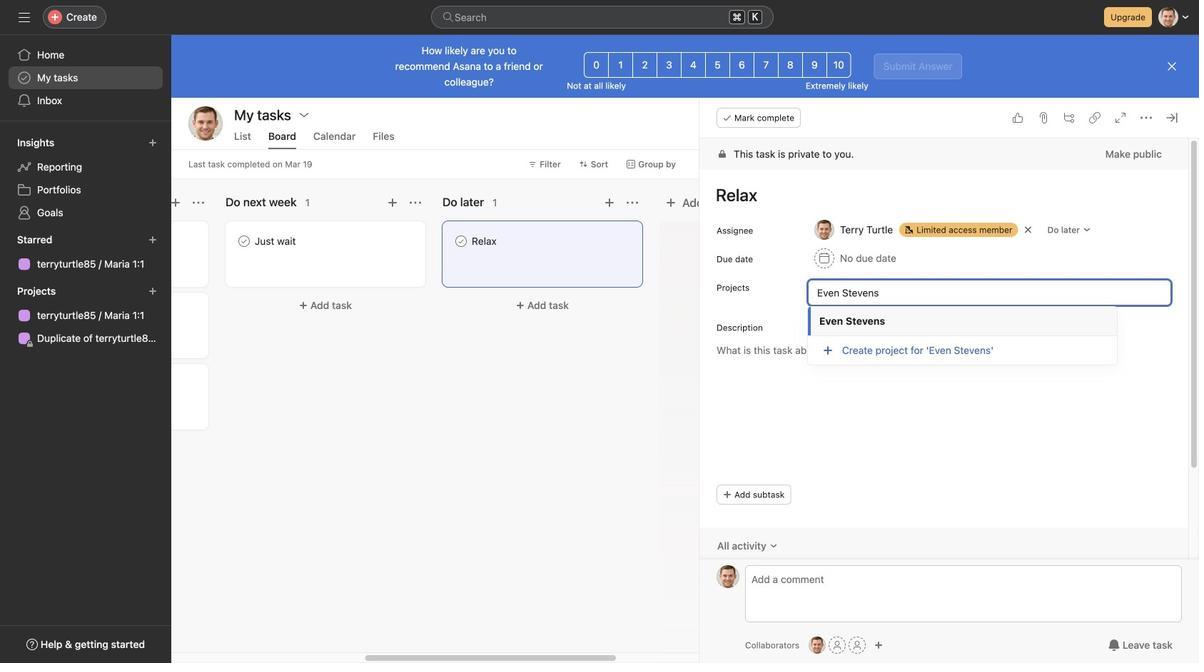Task type: locate. For each thing, give the bounding box(es) containing it.
main content inside relax "dialog"
[[700, 139, 1189, 663]]

mark complete image
[[236, 233, 253, 250]]

option group
[[584, 52, 852, 78]]

1 add task image from the left
[[387, 197, 398, 208]]

0 horizontal spatial add task image
[[387, 197, 398, 208]]

main content
[[700, 139, 1189, 663]]

None radio
[[608, 52, 633, 78], [633, 52, 658, 78], [778, 52, 803, 78], [802, 52, 827, 78], [827, 52, 852, 78], [608, 52, 633, 78], [633, 52, 658, 78], [778, 52, 803, 78], [802, 52, 827, 78], [827, 52, 852, 78]]

add task image left more section actions image
[[387, 197, 398, 208]]

Search tasks, projects, and more text field
[[431, 6, 774, 29]]

Task Name text field
[[707, 178, 1172, 211]]

attachments: add a file to this task, relax image
[[1038, 112, 1049, 124]]

1 horizontal spatial add task image
[[604, 197, 615, 208]]

relax dialog
[[700, 98, 1199, 663]]

global element
[[0, 35, 171, 121]]

0 likes. click to like this task image
[[1012, 112, 1024, 124]]

add task image left more section actions icon
[[604, 197, 615, 208]]

add task image
[[387, 197, 398, 208], [604, 197, 615, 208]]

add or remove collaborators image
[[809, 637, 826, 654], [875, 641, 883, 650]]

2 add task image from the left
[[604, 197, 615, 208]]

projects element
[[0, 278, 171, 353]]

starred element
[[0, 227, 171, 278]]

new insights image
[[148, 139, 157, 147]]

Mark complete checkbox
[[236, 233, 253, 250]]

insights element
[[0, 130, 171, 227]]

view profile settings image
[[188, 106, 223, 141]]

None radio
[[584, 52, 609, 78], [657, 52, 682, 78], [681, 52, 706, 78], [705, 52, 730, 78], [730, 52, 755, 78], [754, 52, 779, 78], [584, 52, 609, 78], [657, 52, 682, 78], [681, 52, 706, 78], [705, 52, 730, 78], [730, 52, 755, 78], [754, 52, 779, 78]]

close details image
[[1167, 112, 1178, 124]]

None field
[[431, 6, 774, 29]]

open user profile image
[[717, 565, 740, 588]]



Task type: vqa. For each thing, say whether or not it's contained in the screenshot.
2nd 'Mark complete' image
yes



Task type: describe. For each thing, give the bounding box(es) containing it.
remove assignee image
[[1024, 226, 1033, 234]]

add task image
[[170, 197, 181, 208]]

Add task to a project... text field
[[808, 280, 1172, 306]]

copy task link image
[[1089, 112, 1101, 124]]

show options image
[[298, 109, 310, 121]]

hide sidebar image
[[19, 11, 30, 23]]

more section actions image
[[627, 197, 638, 208]]

full screen image
[[1115, 112, 1127, 124]]

1 horizontal spatial add or remove collaborators image
[[875, 641, 883, 650]]

all activity image
[[769, 542, 778, 550]]

mark complete image
[[453, 233, 470, 250]]

add subtask image
[[1064, 112, 1075, 124]]

more actions for this task image
[[1141, 112, 1152, 124]]

add task image for more section actions icon
[[604, 197, 615, 208]]

0 horizontal spatial add or remove collaborators image
[[809, 637, 826, 654]]

add task image for more section actions image
[[387, 197, 398, 208]]

Mark complete checkbox
[[453, 233, 470, 250]]

dismiss image
[[1167, 61, 1178, 72]]

more section actions image
[[410, 197, 421, 208]]



